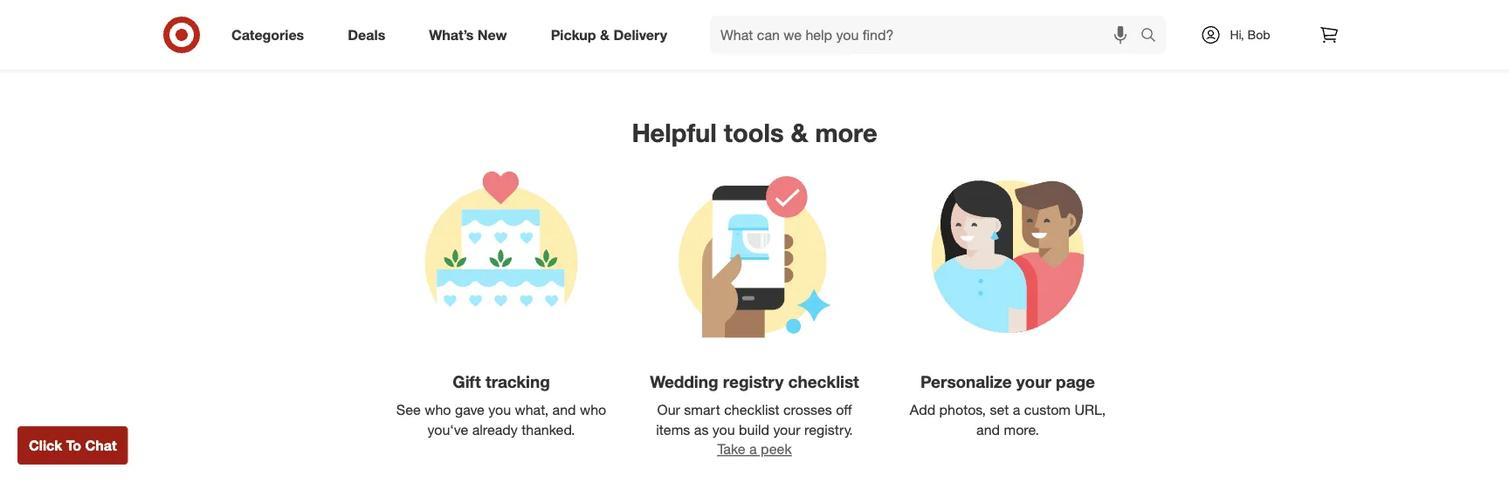 Task type: describe. For each thing, give the bounding box(es) containing it.
search button
[[1133, 16, 1175, 58]]

personalize your page
[[920, 373, 1095, 393]]

a inside our smart checklist crosses off items as you build your registry. take a peek
[[749, 442, 757, 459]]

0 vertical spatial your
[[1016, 373, 1051, 393]]

our
[[657, 402, 680, 419]]

photos,
[[939, 402, 986, 419]]

take a peek link
[[717, 442, 792, 459]]

registry
[[723, 373, 784, 393]]

more
[[815, 117, 877, 148]]

your inside our smart checklist crosses off items as you build your registry. take a peek
[[773, 422, 800, 439]]

search
[[1133, 28, 1175, 45]]

checklist for smart
[[724, 402, 779, 419]]

categories link
[[217, 16, 326, 54]]

pickup & delivery link
[[536, 16, 689, 54]]

thanked.
[[522, 422, 575, 439]]

personalize
[[920, 373, 1012, 393]]

0 horizontal spatial &
[[600, 26, 610, 43]]

bob
[[1248, 27, 1270, 42]]

helpful
[[632, 117, 717, 148]]

gift
[[453, 373, 481, 393]]

peek
[[761, 442, 792, 459]]

deals link
[[333, 16, 407, 54]]

crosses
[[783, 402, 832, 419]]

you inside see who gave you what, and who you've already thanked.
[[488, 402, 511, 419]]

brightroom
[[804, 4, 875, 22]]

new
[[478, 26, 507, 43]]

our smart checklist crosses off items as you build your registry. take a peek
[[656, 402, 853, 459]]

as
[[694, 422, 709, 439]]

wedding
[[650, 373, 718, 393]]

1 who from the left
[[425, 402, 451, 419]]

room essentials
[[617, 4, 722, 22]]

add photos, set a custom url, and more.
[[910, 402, 1106, 439]]

what's new
[[429, 26, 507, 43]]

what's new link
[[414, 16, 529, 54]]

add
[[910, 402, 935, 419]]

url,
[[1075, 402, 1106, 419]]

items
[[656, 422, 690, 439]]

take
[[717, 442, 745, 459]]

checklist for registry
[[788, 373, 859, 393]]

off
[[836, 402, 852, 419]]

deals
[[348, 26, 385, 43]]



Task type: vqa. For each thing, say whether or not it's contained in the screenshot.
the brightroom
yes



Task type: locate. For each thing, give the bounding box(es) containing it.
0 horizontal spatial a
[[749, 442, 757, 459]]

and inside see who gave you what, and who you've already thanked.
[[552, 402, 576, 419]]

you up 'take'
[[712, 422, 735, 439]]

1 horizontal spatial who
[[580, 402, 606, 419]]

and down set
[[976, 422, 1000, 439]]

&
[[600, 26, 610, 43], [791, 117, 808, 148]]

& right tools
[[791, 117, 808, 148]]

you inside our smart checklist crosses off items as you build your registry. take a peek
[[712, 422, 735, 439]]

1 vertical spatial checklist
[[724, 402, 779, 419]]

who
[[425, 402, 451, 419], [580, 402, 606, 419]]

1 horizontal spatial your
[[1016, 373, 1051, 393]]

a
[[1013, 402, 1020, 419], [749, 442, 757, 459]]

set
[[990, 402, 1009, 419]]

a down build
[[749, 442, 757, 459]]

tools
[[724, 117, 784, 148]]

page
[[1056, 373, 1095, 393]]

1 vertical spatial you
[[712, 422, 735, 439]]

1 vertical spatial a
[[749, 442, 757, 459]]

helpful tools & more
[[632, 117, 877, 148]]

what,
[[515, 402, 549, 419]]

checklist
[[788, 373, 859, 393], [724, 402, 779, 419]]

hi, bob
[[1230, 27, 1270, 42]]

wedding registry checklist
[[650, 373, 859, 393]]

0 horizontal spatial your
[[773, 422, 800, 439]]

a inside add photos, set a custom url, and more.
[[1013, 402, 1020, 419]]

you up already at the left bottom
[[488, 402, 511, 419]]

checklist inside our smart checklist crosses off items as you build your registry. take a peek
[[724, 402, 779, 419]]

who up you've
[[425, 402, 451, 419]]

0 horizontal spatial checklist
[[724, 402, 779, 419]]

room essentials link
[[585, 0, 755, 23]]

see who gave you what, and who you've already thanked.
[[396, 402, 606, 439]]

delivery
[[613, 26, 667, 43]]

click to chat
[[29, 438, 117, 455]]

you've
[[427, 422, 468, 439]]

0 horizontal spatial and
[[552, 402, 576, 419]]

and
[[552, 402, 576, 419], [976, 422, 1000, 439]]

1 horizontal spatial and
[[976, 422, 1000, 439]]

your up custom
[[1016, 373, 1051, 393]]

1 horizontal spatial checklist
[[788, 373, 859, 393]]

a right set
[[1013, 402, 1020, 419]]

2 who from the left
[[580, 402, 606, 419]]

brightroom link
[[755, 0, 924, 23]]

you
[[488, 402, 511, 419], [712, 422, 735, 439]]

1 vertical spatial &
[[791, 117, 808, 148]]

and up thanked.
[[552, 402, 576, 419]]

custom
[[1024, 402, 1071, 419]]

1 vertical spatial and
[[976, 422, 1000, 439]]

0 horizontal spatial you
[[488, 402, 511, 419]]

0 vertical spatial &
[[600, 26, 610, 43]]

hi,
[[1230, 27, 1244, 42]]

see
[[396, 402, 421, 419]]

what's
[[429, 26, 474, 43]]

to
[[66, 438, 81, 455]]

registry.
[[804, 422, 853, 439]]

gave
[[455, 402, 485, 419]]

build
[[739, 422, 769, 439]]

gift tracking
[[453, 373, 550, 393]]

0 vertical spatial you
[[488, 402, 511, 419]]

0 vertical spatial checklist
[[788, 373, 859, 393]]

your up peek
[[773, 422, 800, 439]]

already
[[472, 422, 518, 439]]

0 vertical spatial a
[[1013, 402, 1020, 419]]

pickup & delivery
[[551, 26, 667, 43]]

who right 'what,'
[[580, 402, 606, 419]]

pickup
[[551, 26, 596, 43]]

more.
[[1004, 422, 1039, 439]]

room
[[617, 4, 655, 22]]

1 vertical spatial your
[[773, 422, 800, 439]]

essentials
[[659, 4, 722, 22]]

smart
[[684, 402, 720, 419]]

1 horizontal spatial you
[[712, 422, 735, 439]]

chat
[[85, 438, 117, 455]]

0 horizontal spatial who
[[425, 402, 451, 419]]

your
[[1016, 373, 1051, 393], [773, 422, 800, 439]]

& right pickup
[[600, 26, 610, 43]]

and inside add photos, set a custom url, and more.
[[976, 422, 1000, 439]]

checklist up build
[[724, 402, 779, 419]]

What can we help you find? suggestions appear below search field
[[710, 16, 1145, 54]]

1 horizontal spatial &
[[791, 117, 808, 148]]

checklist up crosses
[[788, 373, 859, 393]]

1 horizontal spatial a
[[1013, 402, 1020, 419]]

tracking
[[486, 373, 550, 393]]

categories
[[231, 26, 304, 43]]

click
[[29, 438, 62, 455]]

0 vertical spatial and
[[552, 402, 576, 419]]

click to chat button
[[17, 427, 128, 465]]



